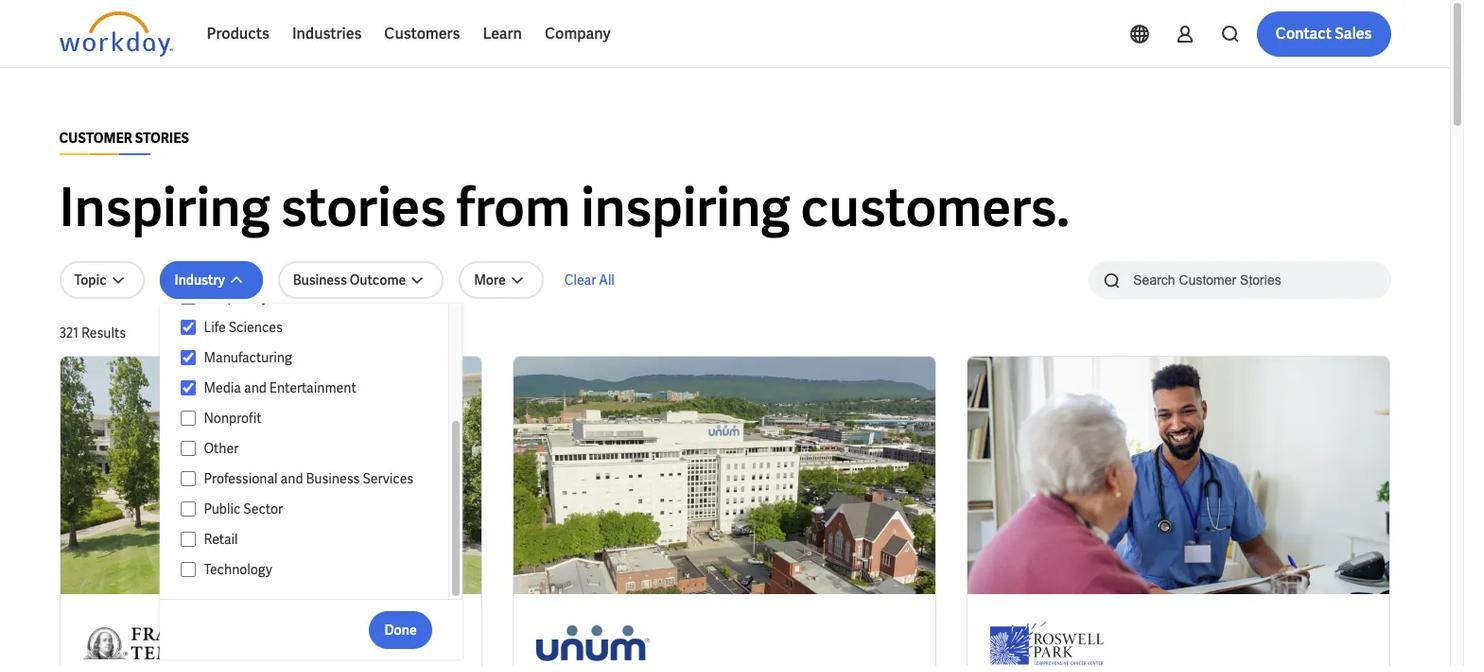 Task type: describe. For each thing, give the bounding box(es) containing it.
outcome
[[350, 272, 406, 289]]

contact
[[1276, 24, 1332, 44]]

franklin templeton companies, llc image
[[83, 617, 249, 666]]

professional and business services
[[204, 470, 414, 487]]

customers.
[[801, 173, 1070, 242]]

topic button
[[59, 261, 144, 299]]

professional
[[204, 470, 278, 487]]

Search Customer Stories text field
[[1122, 263, 1354, 296]]

topic
[[74, 272, 107, 289]]

321 results
[[59, 325, 126, 342]]

industries button
[[281, 11, 373, 57]]

technology
[[204, 561, 272, 578]]

other
[[204, 440, 239, 457]]

retail
[[204, 531, 238, 548]]

media and entertainment
[[204, 379, 356, 396]]

nonprofit link
[[196, 407, 430, 430]]

clear
[[565, 272, 596, 289]]

services
[[363, 470, 414, 487]]

clear all
[[565, 272, 615, 289]]

company
[[545, 24, 611, 44]]

entertainment
[[270, 379, 356, 396]]

learn button
[[472, 11, 534, 57]]

stories
[[135, 130, 189, 147]]

professional and business services link
[[196, 467, 430, 490]]

customers button
[[373, 11, 472, 57]]

contact sales link
[[1257, 11, 1391, 57]]

public sector link
[[196, 498, 430, 520]]

more button
[[459, 261, 544, 299]]

and for media
[[244, 379, 267, 396]]

learn
[[483, 24, 522, 44]]

manufacturing link
[[196, 346, 430, 369]]

media and entertainment link
[[196, 377, 430, 399]]

more
[[474, 272, 506, 289]]

technology link
[[196, 558, 430, 581]]

inspiring stories from inspiring customers.
[[59, 173, 1070, 242]]



Task type: locate. For each thing, give the bounding box(es) containing it.
industry
[[175, 272, 225, 289]]

business down other link
[[306, 470, 360, 487]]

inspiring
[[59, 173, 270, 242]]

business outcome button
[[278, 261, 444, 299]]

customers
[[384, 24, 460, 44]]

1 horizontal spatial and
[[281, 470, 303, 487]]

products button
[[195, 11, 281, 57]]

life sciences link
[[196, 316, 430, 339]]

sector
[[243, 501, 283, 518]]

1 vertical spatial business
[[306, 470, 360, 487]]

sciences
[[229, 319, 283, 336]]

hospitality
[[204, 289, 269, 306]]

nonprofit
[[204, 410, 262, 427]]

retail link
[[196, 528, 430, 551]]

0 vertical spatial and
[[244, 379, 267, 396]]

and for professional
[[281, 470, 303, 487]]

1 vertical spatial and
[[281, 470, 303, 487]]

life
[[204, 319, 226, 336]]

customer stories
[[59, 130, 189, 147]]

industry button
[[160, 261, 263, 299]]

sales
[[1335, 24, 1372, 44]]

industries
[[292, 24, 362, 44]]

life sciences
[[204, 319, 283, 336]]

other link
[[196, 437, 430, 460]]

customer
[[59, 130, 132, 147]]

manufacturing
[[204, 349, 292, 366]]

done button
[[369, 611, 432, 649]]

done
[[385, 621, 417, 638]]

public sector
[[204, 501, 283, 518]]

all
[[599, 272, 615, 289]]

stories
[[281, 173, 446, 242]]

0 vertical spatial business
[[293, 272, 347, 289]]

products
[[207, 24, 270, 44]]

business outcome
[[293, 272, 406, 289]]

from
[[457, 173, 571, 242]]

None checkbox
[[180, 349, 196, 366], [180, 379, 196, 396], [180, 410, 196, 427], [180, 440, 196, 457], [180, 470, 196, 487], [180, 501, 196, 518], [180, 349, 196, 366], [180, 379, 196, 396], [180, 410, 196, 427], [180, 440, 196, 457], [180, 470, 196, 487], [180, 501, 196, 518]]

inspiring
[[581, 173, 790, 242]]

contact sales
[[1276, 24, 1372, 44]]

go to the homepage image
[[59, 11, 173, 57]]

business inside button
[[293, 272, 347, 289]]

roswell park comprehensive cancer center (roswell park cancer institute) image
[[991, 617, 1105, 666]]

business up life sciences link
[[293, 272, 347, 289]]

and up public sector 'link' in the bottom of the page
[[281, 470, 303, 487]]

0 horizontal spatial and
[[244, 379, 267, 396]]

clear all button
[[559, 261, 621, 299]]

hospitality link
[[196, 286, 430, 308]]

unum image
[[537, 617, 650, 666]]

and down 'manufacturing'
[[244, 379, 267, 396]]

public
[[204, 501, 241, 518]]

business
[[293, 272, 347, 289], [306, 470, 360, 487]]

results
[[81, 325, 126, 342]]

company button
[[534, 11, 622, 57]]

None checkbox
[[180, 289, 196, 306], [180, 319, 196, 336], [180, 531, 196, 548], [180, 561, 196, 578], [180, 289, 196, 306], [180, 319, 196, 336], [180, 531, 196, 548], [180, 561, 196, 578]]

media
[[204, 379, 241, 396]]

321
[[59, 325, 79, 342]]

and
[[244, 379, 267, 396], [281, 470, 303, 487]]



Task type: vqa. For each thing, say whether or not it's contained in the screenshot.
Magic
no



